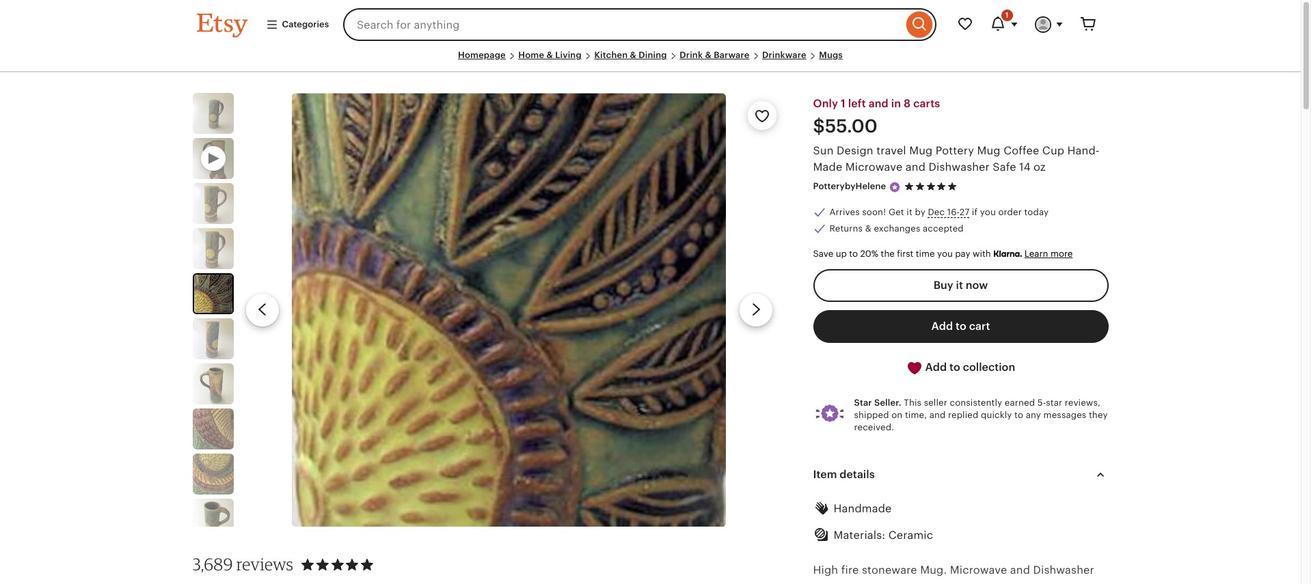 Task type: vqa. For each thing, say whether or not it's contained in the screenshot.
VINTAGE
no



Task type: describe. For each thing, give the bounding box(es) containing it.
save up to 20% the first time you pay with klarna. learn more
[[813, 249, 1073, 259]]

home & living link
[[519, 50, 582, 60]]

1 inside only 1 left and in 8 carts $55.00
[[841, 98, 846, 110]]

in
[[891, 98, 901, 110]]

1 mug from the left
[[910, 145, 933, 157]]

if
[[972, 207, 978, 217]]

add to collection
[[923, 362, 1016, 373]]

details
[[840, 469, 875, 481]]

exchanges
[[874, 224, 921, 234]]

homepage
[[458, 50, 506, 60]]

drink & barware link
[[680, 50, 750, 60]]

home & living
[[519, 50, 582, 60]]

dec
[[928, 207, 945, 217]]

dishwasher inside the high fire stoneware mug. microwave and dishwasher safe. 7" x 3" - 14oz
[[1033, 565, 1095, 577]]

save
[[813, 249, 834, 259]]

the
[[881, 249, 895, 259]]

learn more button
[[1025, 249, 1073, 259]]

1 horizontal spatial you
[[980, 207, 996, 217]]

this
[[904, 398, 922, 408]]

star
[[854, 398, 872, 408]]

hand-
[[1068, 145, 1100, 157]]

drinkware
[[762, 50, 807, 60]]

and inside the high fire stoneware mug. microwave and dishwasher safe. 7" x 3" - 14oz
[[1010, 565, 1030, 577]]

item details button
[[801, 459, 1121, 492]]

to right up
[[849, 249, 858, 259]]

potterybyhelene
[[813, 182, 886, 192]]

14
[[1019, 162, 1031, 173]]

0 vertical spatial it
[[907, 207, 913, 217]]

accepted
[[923, 224, 964, 234]]

sun design travel mug pottery mug coffee cup hand- made microwave and dishwasher safe 14 oz
[[813, 145, 1100, 173]]

8
[[904, 98, 911, 110]]

mug.
[[920, 565, 947, 577]]

consistently
[[950, 398, 1003, 408]]

seller
[[924, 398, 948, 408]]

more
[[1051, 249, 1073, 259]]

& for home
[[547, 50, 553, 60]]

made
[[813, 162, 843, 173]]

sun design travel mug pottery mug coffee cup hand-made image 5 image
[[192, 319, 234, 360]]

dishwasher inside sun design travel mug pottery mug coffee cup hand- made microwave and dishwasher safe 14 oz
[[929, 162, 990, 173]]

1 inside popup button
[[1006, 11, 1009, 19]]

potterybyhelene link
[[813, 182, 886, 192]]

and inside only 1 left and in 8 carts $55.00
[[869, 98, 889, 110]]

star_seller image
[[889, 181, 901, 193]]

with
[[973, 249, 991, 259]]

20%
[[861, 249, 879, 259]]

any
[[1026, 410, 1041, 420]]

sun design travel mug pottery mug coffee cup hand-made image 8 image
[[192, 454, 234, 495]]

kitchen & dining link
[[594, 50, 667, 60]]

carts
[[914, 98, 940, 110]]

and inside this seller consistently earned 5-star reviews, shipped on time, and replied quickly to any messages they received.
[[930, 410, 946, 420]]

microwave inside the high fire stoneware mug. microwave and dishwasher safe. 7" x 3" - 14oz
[[950, 565, 1007, 577]]

& for returns
[[865, 224, 872, 234]]

materials: ceramic
[[834, 530, 934, 542]]

reviews
[[236, 555, 294, 575]]

categories button
[[255, 12, 339, 37]]

arrives soon! get it by dec 16-27 if you order today
[[830, 207, 1049, 217]]

pottery
[[936, 145, 974, 157]]

add for add to collection
[[926, 362, 947, 373]]

home
[[519, 50, 544, 60]]

stoneware
[[862, 565, 917, 577]]

cart
[[969, 321, 990, 332]]

add to cart
[[932, 321, 990, 332]]

dining
[[639, 50, 667, 60]]

and inside sun design travel mug pottery mug coffee cup hand- made microwave and dishwasher safe 14 oz
[[906, 162, 926, 173]]

high
[[813, 565, 838, 577]]

fire
[[841, 565, 859, 577]]

sun
[[813, 145, 834, 157]]

1 button
[[982, 8, 1027, 41]]

14oz
[[885, 584, 909, 585]]

received.
[[854, 423, 894, 433]]

buy
[[934, 279, 954, 291]]

Search for anything text field
[[343, 8, 903, 41]]

ceramic
[[889, 530, 934, 542]]

27
[[960, 207, 970, 217]]

materials:
[[834, 530, 886, 542]]

earned
[[1005, 398, 1035, 408]]

this seller consistently earned 5-star reviews, shipped on time, and replied quickly to any messages they received.
[[854, 398, 1108, 433]]

16-
[[947, 207, 960, 217]]

kitchen
[[594, 50, 628, 60]]

high fire stoneware mug. microwave and dishwasher safe. 7" x 3" - 14oz
[[813, 565, 1095, 585]]

living
[[555, 50, 582, 60]]

time
[[916, 249, 935, 259]]

oz
[[1034, 162, 1046, 173]]

cup
[[1043, 145, 1065, 157]]

replied
[[948, 410, 979, 420]]

today
[[1025, 207, 1049, 217]]

soon! get
[[862, 207, 904, 217]]



Task type: locate. For each thing, give the bounding box(es) containing it.
you left pay
[[937, 249, 953, 259]]

&
[[547, 50, 553, 60], [630, 50, 637, 60], [705, 50, 712, 60], [865, 224, 872, 234]]

0 horizontal spatial microwave
[[846, 162, 903, 173]]

1 horizontal spatial mug
[[977, 145, 1001, 157]]

order
[[999, 207, 1022, 217]]

& for drink
[[705, 50, 712, 60]]

drink & barware
[[680, 50, 750, 60]]

1 vertical spatial it
[[956, 279, 963, 291]]

homepage link
[[458, 50, 506, 60]]

menu bar containing homepage
[[197, 49, 1105, 73]]

mug
[[910, 145, 933, 157], [977, 145, 1001, 157]]

add to collection button
[[813, 351, 1109, 385]]

add to cart button
[[813, 310, 1109, 343]]

safe.
[[813, 584, 838, 585]]

star
[[1046, 398, 1063, 408]]

categories
[[282, 19, 329, 29]]

learn
[[1025, 249, 1049, 259]]

0 vertical spatial microwave
[[846, 162, 903, 173]]

1 vertical spatial dishwasher
[[1033, 565, 1095, 577]]

none search field inside categories banner
[[343, 8, 936, 41]]

dishwasher
[[929, 162, 990, 173], [1033, 565, 1095, 577]]

& right drink in the top of the page
[[705, 50, 712, 60]]

safe
[[993, 162, 1016, 173]]

microwave inside sun design travel mug pottery mug coffee cup hand- made microwave and dishwasher safe 14 oz
[[846, 162, 903, 173]]

7"
[[841, 584, 852, 585]]

barware
[[714, 50, 750, 60]]

add left cart
[[932, 321, 953, 332]]

0 horizontal spatial sun design travel mug pottery mug coffee cup hand-made image 4 image
[[194, 275, 232, 313]]

collection
[[963, 362, 1016, 373]]

1 horizontal spatial sun design travel mug pottery mug coffee cup hand-made image 4 image
[[292, 93, 726, 527]]

0 vertical spatial 1
[[1006, 11, 1009, 19]]

only
[[813, 98, 838, 110]]

reviews,
[[1065, 398, 1101, 408]]

microwave
[[846, 162, 903, 173], [950, 565, 1007, 577]]

handmade
[[834, 503, 892, 515]]

3,689
[[192, 555, 233, 575]]

it inside buy it now button
[[956, 279, 963, 291]]

you
[[980, 207, 996, 217], [937, 249, 953, 259]]

microwave right mug.
[[950, 565, 1007, 577]]

& for kitchen
[[630, 50, 637, 60]]

to left collection
[[950, 362, 961, 373]]

on
[[892, 410, 903, 420]]

1 vertical spatial microwave
[[950, 565, 1007, 577]]

they
[[1089, 410, 1108, 420]]

sun design travel mug pottery mug coffee cup hand-made image 2 image
[[192, 183, 234, 224]]

sun design travel mug pottery mug coffee cup hand-made image 4 image
[[292, 93, 726, 527], [194, 275, 232, 313]]

1 horizontal spatial 1
[[1006, 11, 1009, 19]]

0 horizontal spatial it
[[907, 207, 913, 217]]

1 horizontal spatial dishwasher
[[1033, 565, 1095, 577]]

now
[[966, 279, 988, 291]]

drinkware link
[[762, 50, 807, 60]]

you right 'if'
[[980, 207, 996, 217]]

0 horizontal spatial 1
[[841, 98, 846, 110]]

0 vertical spatial dishwasher
[[929, 162, 990, 173]]

returns & exchanges accepted
[[830, 224, 964, 234]]

& right returns
[[865, 224, 872, 234]]

time,
[[905, 410, 927, 420]]

arrives
[[830, 207, 860, 217]]

quickly
[[981, 410, 1012, 420]]

to left cart
[[956, 321, 967, 332]]

mug up safe
[[977, 145, 1001, 157]]

by
[[915, 207, 926, 217]]

only 1 left and in 8 carts $55.00
[[813, 98, 940, 137]]

microwave down travel
[[846, 162, 903, 173]]

add up seller
[[926, 362, 947, 373]]

coffee
[[1004, 145, 1040, 157]]

it right buy at top
[[956, 279, 963, 291]]

5-
[[1038, 398, 1046, 408]]

sun design travel mug pottery mug coffee cup hand-made image 7 image
[[192, 409, 234, 450]]

to inside this seller consistently earned 5-star reviews, shipped on time, and replied quickly to any messages they received.
[[1015, 410, 1024, 420]]

returns
[[830, 224, 863, 234]]

klarna.
[[994, 249, 1022, 259]]

buy it now
[[934, 279, 988, 291]]

pay
[[955, 249, 971, 259]]

0 horizontal spatial dishwasher
[[929, 162, 990, 173]]

design
[[837, 145, 874, 157]]

add
[[932, 321, 953, 332], [926, 362, 947, 373]]

to down earned
[[1015, 410, 1024, 420]]

3,689 reviews
[[192, 555, 294, 575]]

0 horizontal spatial mug
[[910, 145, 933, 157]]

left
[[848, 98, 866, 110]]

0 vertical spatial you
[[980, 207, 996, 217]]

1 horizontal spatial microwave
[[950, 565, 1007, 577]]

seller.
[[875, 398, 902, 408]]

1
[[1006, 11, 1009, 19], [841, 98, 846, 110]]

drink
[[680, 50, 703, 60]]

& right home
[[547, 50, 553, 60]]

up
[[836, 249, 847, 259]]

sun design travel mug pottery mug coffee cup hand-made image 9 image
[[192, 499, 234, 540]]

travel
[[877, 145, 907, 157]]

2 mug from the left
[[977, 145, 1001, 157]]

first
[[897, 249, 914, 259]]

buy it now button
[[813, 269, 1109, 302]]

it left by on the right top
[[907, 207, 913, 217]]

$55.00
[[813, 116, 878, 137]]

shipped
[[854, 410, 889, 420]]

& left dining
[[630, 50, 637, 60]]

menu bar
[[197, 49, 1105, 73]]

0 horizontal spatial you
[[937, 249, 953, 259]]

sun design travel mug pottery mug coffee cup hand-made image 3 image
[[192, 228, 234, 270]]

1 vertical spatial add
[[926, 362, 947, 373]]

mug right travel
[[910, 145, 933, 157]]

3"
[[864, 584, 875, 585]]

sun design travel mug pottery mug coffee cup hand-made image 6 image
[[192, 364, 234, 405]]

add for add to cart
[[932, 321, 953, 332]]

-
[[878, 584, 882, 585]]

sun design travel mug pottery mug coffee cup hand-made image 1 image
[[192, 93, 234, 134]]

item details
[[813, 469, 875, 481]]

item
[[813, 469, 837, 481]]

1 horizontal spatial it
[[956, 279, 963, 291]]

1 vertical spatial you
[[937, 249, 953, 259]]

categories banner
[[172, 0, 1129, 49]]

x
[[855, 584, 861, 585]]

kitchen & dining
[[594, 50, 667, 60]]

mugs link
[[819, 50, 843, 60]]

mugs
[[819, 50, 843, 60]]

None search field
[[343, 8, 936, 41]]

0 vertical spatial add
[[932, 321, 953, 332]]

1 vertical spatial 1
[[841, 98, 846, 110]]



